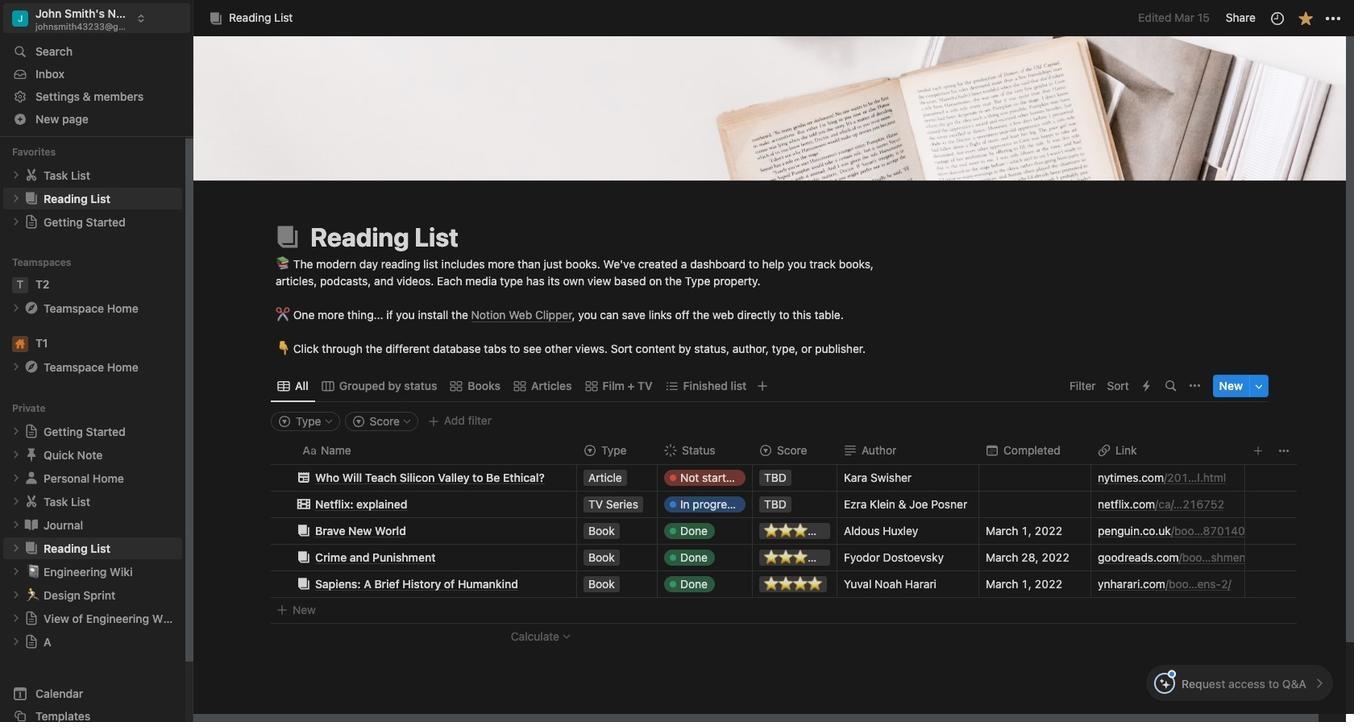 Task type: locate. For each thing, give the bounding box(es) containing it.
🏃 image
[[26, 586, 40, 604]]

open image
[[11, 170, 21, 180], [11, 194, 21, 203], [11, 217, 21, 227], [11, 362, 21, 372], [11, 427, 21, 436], [11, 474, 21, 483], [11, 497, 21, 507], [11, 520, 21, 530], [11, 544, 21, 553], [11, 567, 21, 577], [11, 590, 21, 600], [11, 614, 21, 624]]

3 open image from the top
[[11, 637, 21, 647]]

change page icon image for 6th open icon from the top of the page
[[23, 470, 40, 486]]

change page icon image for ninth open icon from the top
[[23, 540, 40, 557]]

tab
[[271, 375, 315, 397], [315, 375, 444, 397], [444, 375, 507, 397], [507, 375, 579, 397], [579, 375, 659, 397], [659, 375, 753, 397]]

1 tab from the left
[[271, 375, 315, 397]]

6 tab from the left
[[659, 375, 753, 397]]

change page icon image for second open image
[[23, 447, 40, 463]]

change page icon image for 7th open icon
[[23, 494, 40, 510]]

2 vertical spatial open image
[[11, 637, 21, 647]]

change page icon image
[[23, 167, 40, 183], [23, 191, 40, 207], [24, 215, 39, 229], [273, 223, 302, 252], [23, 300, 40, 316], [23, 359, 40, 375], [24, 424, 39, 439], [23, 447, 40, 463], [23, 470, 40, 486], [23, 494, 40, 510], [23, 517, 40, 533], [23, 540, 40, 557], [24, 611, 39, 626], [24, 635, 39, 649]]

change page icon image for 12th open icon from the bottom
[[23, 167, 40, 183]]

favorited image
[[1298, 10, 1314, 26]]

10 open image from the top
[[11, 567, 21, 577]]

📓 image
[[26, 562, 40, 581]]

tab list
[[271, 370, 1065, 402]]

7 open image from the top
[[11, 497, 21, 507]]

📚 image
[[276, 254, 290, 272]]

create and view automations image
[[1144, 380, 1151, 392]]

1 vertical spatial open image
[[11, 450, 21, 460]]

4 tab from the left
[[507, 375, 579, 397]]

change page icon image for 11th open icon from the bottom
[[23, 191, 40, 207]]

change page icon image for 9th open icon from the bottom
[[23, 359, 40, 375]]

0 vertical spatial open image
[[11, 303, 21, 313]]

open image
[[11, 303, 21, 313], [11, 450, 21, 460], [11, 637, 21, 647]]

11 open image from the top
[[11, 590, 21, 600]]

2 open image from the top
[[11, 450, 21, 460]]

2 open image from the top
[[11, 194, 21, 203]]

t image
[[12, 277, 28, 293]]

5 tab from the left
[[579, 375, 659, 397]]

5 open image from the top
[[11, 427, 21, 436]]

3 tab from the left
[[444, 375, 507, 397]]

change page icon image for 3rd open icon from the top
[[24, 215, 39, 229]]



Task type: describe. For each thing, give the bounding box(es) containing it.
1 open image from the top
[[11, 303, 21, 313]]

2 tab from the left
[[315, 375, 444, 397]]

6 open image from the top
[[11, 474, 21, 483]]

3 open image from the top
[[11, 217, 21, 227]]

9 open image from the top
[[11, 544, 21, 553]]

change page icon image for 1st open image from the top of the page
[[23, 300, 40, 316]]

change page icon image for 12th open icon from the top
[[24, 611, 39, 626]]

updates image
[[1270, 10, 1286, 26]]

1 open image from the top
[[11, 170, 21, 180]]

change page icon image for 5th open icon from the bottom
[[23, 517, 40, 533]]

👇 image
[[276, 338, 290, 357]]

12 open image from the top
[[11, 614, 21, 624]]

change page icon image for 8th open icon from the bottom of the page
[[24, 424, 39, 439]]

8 open image from the top
[[11, 520, 21, 530]]

4 open image from the top
[[11, 362, 21, 372]]

✂️ image
[[276, 304, 290, 323]]

change page icon image for 3rd open image from the top
[[24, 635, 39, 649]]



Task type: vqa. For each thing, say whether or not it's contained in the screenshot.
second Open image from the bottom of the page
yes



